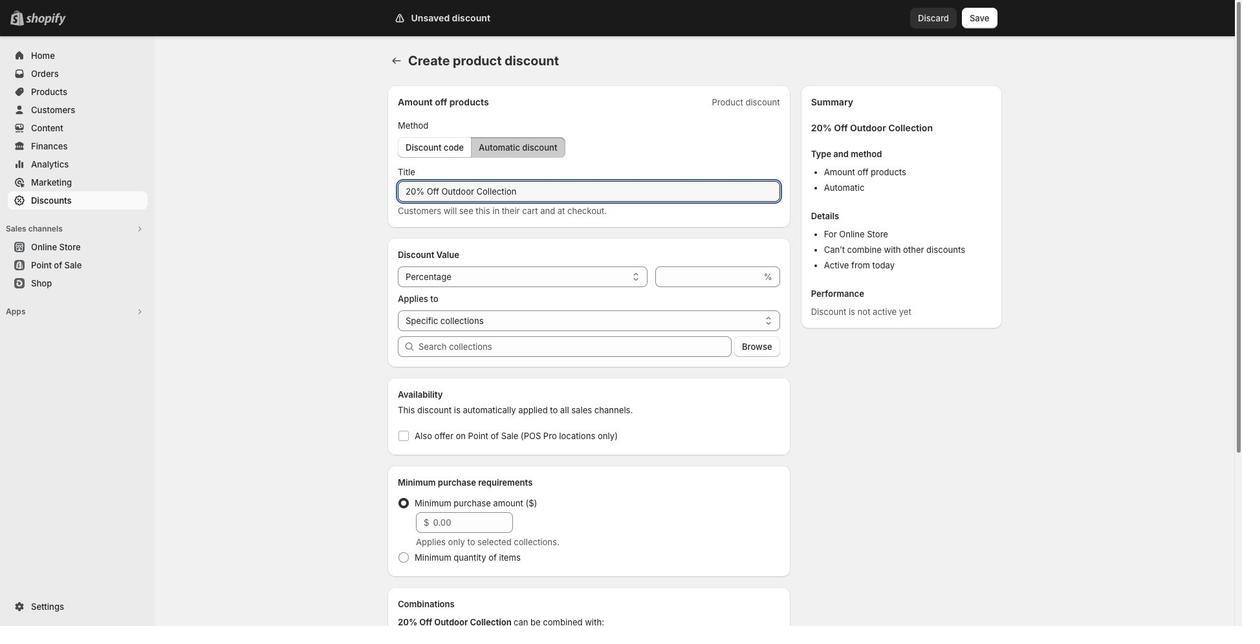Task type: vqa. For each thing, say whether or not it's contained in the screenshot.
Search Collections text box at the bottom of the page
yes



Task type: describe. For each thing, give the bounding box(es) containing it.
shopify image
[[26, 13, 66, 26]]



Task type: locate. For each thing, give the bounding box(es) containing it.
0.00 text field
[[433, 512, 513, 533]]

Search collections text field
[[419, 336, 732, 357]]

None text field
[[655, 267, 761, 287]]

None text field
[[398, 181, 780, 202]]



